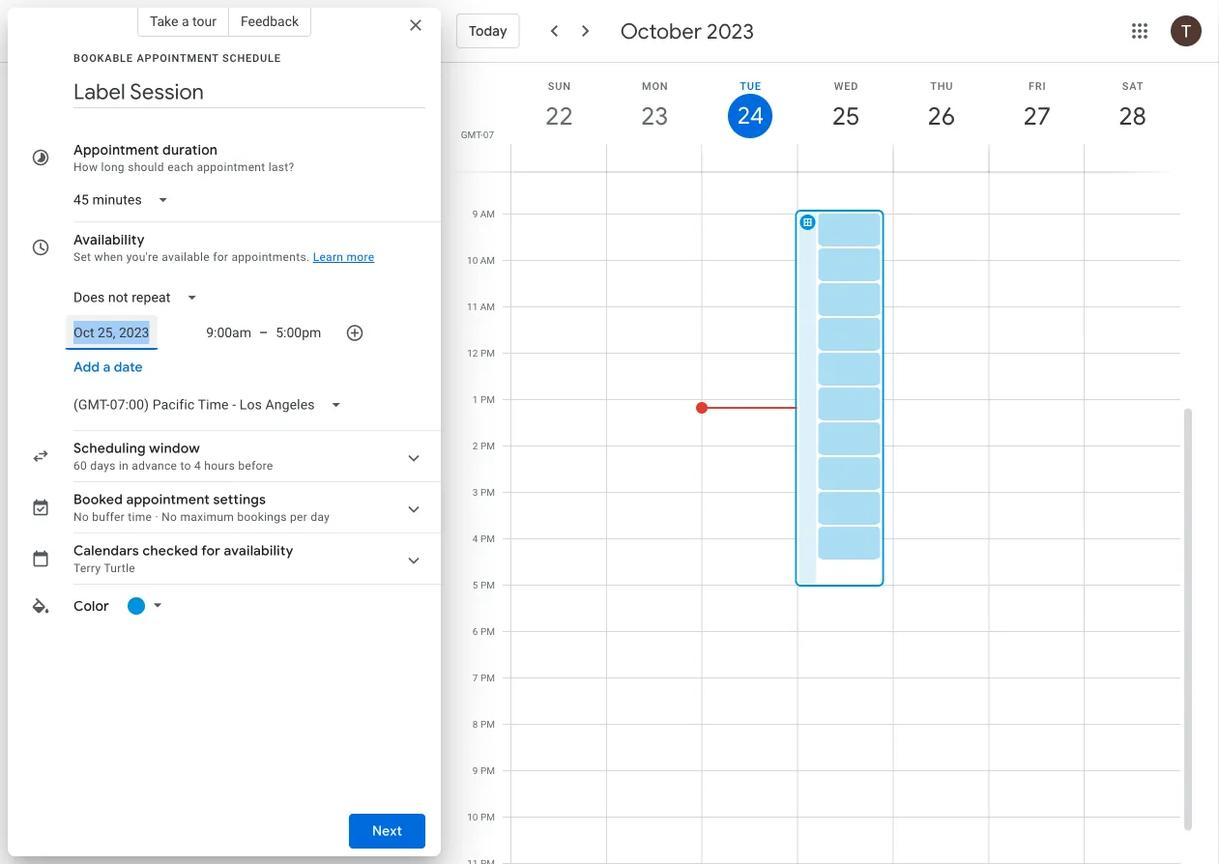 Task type: vqa. For each thing, say whether or not it's contained in the screenshot.
slots on the bottom of page
no



Task type: describe. For each thing, give the bounding box(es) containing it.
monday, october 23 element
[[633, 94, 677, 138]]

4 inside "scheduling window 60 days in advance to 4 hours before"
[[194, 459, 201, 473]]

am for 11 am
[[480, 301, 495, 313]]

friday, october 27 element
[[1015, 94, 1059, 138]]

gmt-07
[[461, 129, 494, 140]]

wednesday, october 25 element
[[824, 94, 868, 138]]

10 for 10 am
[[467, 255, 478, 266]]

for inside availability set when you're available for appointments. learn more
[[213, 250, 228, 264]]

learn
[[313, 250, 343, 264]]

should
[[128, 161, 164, 174]]

Date text field
[[73, 321, 150, 344]]

checked
[[142, 542, 198, 560]]

more
[[347, 250, 374, 264]]

tuesday, october 24, today element
[[728, 94, 773, 138]]

sat
[[1122, 80, 1144, 92]]

pm for 3 pm
[[480, 487, 495, 498]]

9 for 9 am
[[472, 208, 478, 220]]

pm for 5 pm
[[480, 580, 495, 591]]

am for 9 am
[[480, 208, 495, 220]]

pm for 6 pm
[[480, 626, 495, 638]]

10 for 10 pm
[[467, 812, 478, 823]]

Add title text field
[[73, 77, 425, 106]]

bookable
[[73, 52, 133, 64]]

12
[[467, 348, 478, 359]]

Start time text field
[[197, 321, 251, 344]]

23 column header
[[606, 63, 703, 172]]

sat 28
[[1118, 80, 1145, 132]]

tue
[[740, 80, 762, 92]]

learn more link
[[313, 250, 374, 264]]

feedback
[[241, 13, 299, 29]]

9 for 9 pm
[[473, 765, 478, 777]]

sun 22
[[544, 80, 572, 132]]

07
[[483, 129, 494, 140]]

take
[[150, 13, 178, 29]]

28 column header
[[1084, 63, 1181, 172]]

1 no from the left
[[73, 511, 89, 524]]

long
[[101, 161, 125, 174]]

gmt-
[[461, 129, 483, 140]]

maximum
[[180, 511, 234, 524]]

10 am
[[467, 255, 495, 266]]

appointment inside appointment duration how long should each appointment last?
[[197, 161, 265, 174]]

1 horizontal spatial 4
[[473, 533, 478, 545]]

pm for 10 pm
[[480, 812, 495, 823]]

take a tour button
[[137, 6, 229, 37]]

appointment
[[137, 52, 219, 64]]

8 for 8 pm
[[473, 719, 478, 730]]

27
[[1022, 100, 1050, 132]]

9 pm
[[473, 765, 495, 777]]

when
[[94, 250, 123, 264]]

10 pm
[[467, 812, 495, 823]]

calendars checked for availability terry turtle
[[73, 542, 293, 575]]

7
[[473, 672, 478, 684]]

27 column header
[[988, 63, 1085, 172]]

11
[[467, 301, 478, 313]]

thu 26
[[927, 80, 954, 132]]

sun
[[548, 80, 571, 92]]

End time text field
[[276, 321, 330, 344]]

22
[[544, 100, 572, 132]]

fri
[[1029, 80, 1046, 92]]

a for date
[[103, 359, 111, 376]]

each
[[167, 161, 194, 174]]

2023
[[707, 17, 754, 44]]

8 am
[[472, 162, 495, 174]]

before
[[238, 459, 273, 473]]

5 pm
[[473, 580, 495, 591]]

2 pm
[[473, 440, 495, 452]]

9 am
[[472, 208, 495, 220]]

schedule
[[222, 52, 281, 64]]

am for 8 am
[[480, 162, 495, 174]]

next button
[[349, 808, 425, 855]]

add a date button
[[66, 350, 151, 385]]

scheduling
[[73, 440, 146, 457]]

wed 25
[[831, 80, 859, 132]]

terry
[[73, 562, 101, 575]]

22 column header
[[511, 63, 607, 172]]

today
[[469, 22, 507, 40]]

2 no from the left
[[162, 511, 177, 524]]

bookings
[[237, 511, 287, 524]]

bookable appointment schedule
[[73, 52, 281, 64]]

pm for 1 pm
[[480, 394, 495, 406]]

4 pm
[[473, 533, 495, 545]]

time
[[128, 511, 152, 524]]

sunday, october 22 element
[[537, 94, 582, 138]]

hours
[[204, 459, 235, 473]]

24 column header
[[702, 63, 798, 172]]

appointment duration how long should each appointment last?
[[73, 141, 294, 174]]

11 am
[[467, 301, 495, 313]]

tue 24
[[736, 80, 763, 131]]

add a date
[[73, 359, 143, 376]]

23
[[640, 100, 667, 132]]

3 pm
[[473, 487, 495, 498]]

buffer
[[92, 511, 125, 524]]

saturday, october 28 element
[[1111, 94, 1155, 138]]

set
[[73, 250, 91, 264]]

mon
[[642, 80, 669, 92]]

how
[[73, 161, 98, 174]]

for inside calendars checked for availability terry turtle
[[201, 542, 220, 560]]



Task type: locate. For each thing, give the bounding box(es) containing it.
take a tour
[[150, 13, 216, 29]]

per
[[290, 511, 308, 524]]

8
[[472, 162, 478, 174], [473, 719, 478, 730]]

add
[[73, 359, 100, 376]]

tour
[[192, 13, 216, 29]]

october
[[620, 17, 702, 44]]

am
[[480, 162, 495, 174], [480, 208, 495, 220], [480, 255, 495, 266], [480, 301, 495, 313]]

availability
[[73, 231, 145, 248]]

5
[[473, 580, 478, 591]]

1 horizontal spatial no
[[162, 511, 177, 524]]

duration
[[162, 141, 218, 159]]

6 pm
[[473, 626, 495, 638]]

wed
[[834, 80, 859, 92]]

appointment
[[197, 161, 265, 174], [126, 491, 210, 509]]

last?
[[268, 161, 294, 174]]

fri 27
[[1022, 80, 1050, 132]]

8 pm from the top
[[480, 672, 495, 684]]

appointment inside booked appointment settings no buffer time · no maximum bookings per day
[[126, 491, 210, 509]]

appointment up ·
[[126, 491, 210, 509]]

4 right to
[[194, 459, 201, 473]]

day
[[311, 511, 330, 524]]

7 pm from the top
[[480, 626, 495, 638]]

am down 07
[[480, 162, 495, 174]]

26 column header
[[893, 63, 989, 172]]

am right "11"
[[480, 301, 495, 313]]

pm right 2
[[480, 440, 495, 452]]

appointments.
[[231, 250, 310, 264]]

1 10 from the top
[[467, 255, 478, 266]]

1 am from the top
[[480, 162, 495, 174]]

2
[[473, 440, 478, 452]]

1 vertical spatial for
[[201, 542, 220, 560]]

2 am from the top
[[480, 208, 495, 220]]

24
[[736, 101, 763, 131]]

pm right 1 at the left top of page
[[480, 394, 495, 406]]

3 pm from the top
[[480, 440, 495, 452]]

am down 8 am
[[480, 208, 495, 220]]

scheduling window 60 days in advance to 4 hours before
[[73, 440, 273, 473]]

october 2023
[[620, 17, 754, 44]]

4 am from the top
[[480, 301, 495, 313]]

appointment
[[73, 141, 159, 159]]

pm for 7 pm
[[480, 672, 495, 684]]

0 vertical spatial appointment
[[197, 161, 265, 174]]

pm for 2 pm
[[480, 440, 495, 452]]

pm down 9 pm
[[480, 812, 495, 823]]

0 vertical spatial 8
[[472, 162, 478, 174]]

next
[[372, 823, 402, 840]]

pm up the 5 pm
[[480, 533, 495, 545]]

0 vertical spatial 4
[[194, 459, 201, 473]]

2 8 from the top
[[473, 719, 478, 730]]

1 vertical spatial appointment
[[126, 491, 210, 509]]

1 horizontal spatial a
[[182, 13, 189, 29]]

8 down 7
[[473, 719, 478, 730]]

thu
[[930, 80, 954, 92]]

advance
[[132, 459, 177, 473]]

mon 23
[[640, 80, 669, 132]]

today button
[[456, 8, 520, 54]]

pm
[[480, 348, 495, 359], [480, 394, 495, 406], [480, 440, 495, 452], [480, 487, 495, 498], [480, 533, 495, 545], [480, 580, 495, 591], [480, 626, 495, 638], [480, 672, 495, 684], [480, 719, 495, 730], [480, 765, 495, 777], [480, 812, 495, 823]]

26
[[927, 100, 954, 132]]

1 pm from the top
[[480, 348, 495, 359]]

12 pm
[[467, 348, 495, 359]]

pm for 12 pm
[[480, 348, 495, 359]]

0 vertical spatial 10
[[467, 255, 478, 266]]

8 pm
[[473, 719, 495, 730]]

turtle
[[104, 562, 135, 575]]

a left tour on the top
[[182, 13, 189, 29]]

28
[[1118, 100, 1145, 132]]

available
[[162, 250, 210, 264]]

to
[[180, 459, 191, 473]]

2 10 from the top
[[467, 812, 478, 823]]

am for 10 am
[[480, 255, 495, 266]]

a for tour
[[182, 13, 189, 29]]

6 pm from the top
[[480, 580, 495, 591]]

3
[[473, 487, 478, 498]]

pm right '12'
[[480, 348, 495, 359]]

1 vertical spatial a
[[103, 359, 111, 376]]

10 pm from the top
[[480, 765, 495, 777]]

0 horizontal spatial a
[[103, 359, 111, 376]]

3 am from the top
[[480, 255, 495, 266]]

pm right the 5
[[480, 580, 495, 591]]

a right add
[[103, 359, 111, 376]]

for right available
[[213, 250, 228, 264]]

4 pm from the top
[[480, 487, 495, 498]]

10 down 9 pm
[[467, 812, 478, 823]]

no
[[73, 511, 89, 524], [162, 511, 177, 524]]

settings
[[213, 491, 266, 509]]

date
[[114, 359, 143, 376]]

1 8 from the top
[[472, 162, 478, 174]]

2 pm from the top
[[480, 394, 495, 406]]

pm down 8 pm
[[480, 765, 495, 777]]

for down maximum
[[201, 542, 220, 560]]

window
[[149, 440, 200, 457]]

0 vertical spatial 9
[[472, 208, 478, 220]]

1 pm
[[473, 394, 495, 406]]

1 9 from the top
[[472, 208, 478, 220]]

thursday, october 26 element
[[919, 94, 964, 138]]

pm right 3
[[480, 487, 495, 498]]

11 pm from the top
[[480, 812, 495, 823]]

no down booked
[[73, 511, 89, 524]]

availability set when you're available for appointments. learn more
[[73, 231, 374, 264]]

appointment down duration
[[197, 161, 265, 174]]

4 down 3
[[473, 533, 478, 545]]

0 vertical spatial a
[[182, 13, 189, 29]]

in
[[119, 459, 129, 473]]

pm for 8 pm
[[480, 719, 495, 730]]

booked
[[73, 491, 123, 509]]

grid containing 22
[[449, 63, 1196, 864]]

pm right 7
[[480, 672, 495, 684]]

25 column header
[[797, 63, 894, 172]]

7 pm
[[473, 672, 495, 684]]

8 down gmt-07
[[472, 162, 478, 174]]

None field
[[66, 183, 185, 218], [66, 280, 213, 315], [66, 388, 357, 423], [66, 183, 185, 218], [66, 280, 213, 315], [66, 388, 357, 423]]

no right ·
[[162, 511, 177, 524]]

grid
[[449, 63, 1196, 864]]

9 pm from the top
[[480, 719, 495, 730]]

1 vertical spatial 8
[[473, 719, 478, 730]]

booked appointment settings no buffer time · no maximum bookings per day
[[73, 491, 330, 524]]

0 vertical spatial for
[[213, 250, 228, 264]]

pm for 4 pm
[[480, 533, 495, 545]]

9
[[472, 208, 478, 220], [473, 765, 478, 777]]

9 up 10 pm
[[473, 765, 478, 777]]

10
[[467, 255, 478, 266], [467, 812, 478, 823]]

pm right 6
[[480, 626, 495, 638]]

1 vertical spatial 4
[[473, 533, 478, 545]]

9 up the 10 am
[[472, 208, 478, 220]]

25
[[831, 100, 859, 132]]

pm down 7 pm
[[480, 719, 495, 730]]

2 9 from the top
[[473, 765, 478, 777]]

1 vertical spatial 10
[[467, 812, 478, 823]]

–
[[259, 325, 268, 341]]

5 pm from the top
[[480, 533, 495, 545]]

availability
[[224, 542, 293, 560]]

you're
[[126, 250, 158, 264]]

0 horizontal spatial 4
[[194, 459, 201, 473]]

1 vertical spatial 9
[[473, 765, 478, 777]]

60
[[73, 459, 87, 473]]

feedback button
[[229, 6, 311, 37]]

0 horizontal spatial no
[[73, 511, 89, 524]]

1
[[473, 394, 478, 406]]

6
[[473, 626, 478, 638]]

pm for 9 pm
[[480, 765, 495, 777]]

am down 9 am
[[480, 255, 495, 266]]

8 for 8 am
[[472, 162, 478, 174]]

a
[[182, 13, 189, 29], [103, 359, 111, 376]]

·
[[155, 511, 158, 524]]

10 up "11"
[[467, 255, 478, 266]]



